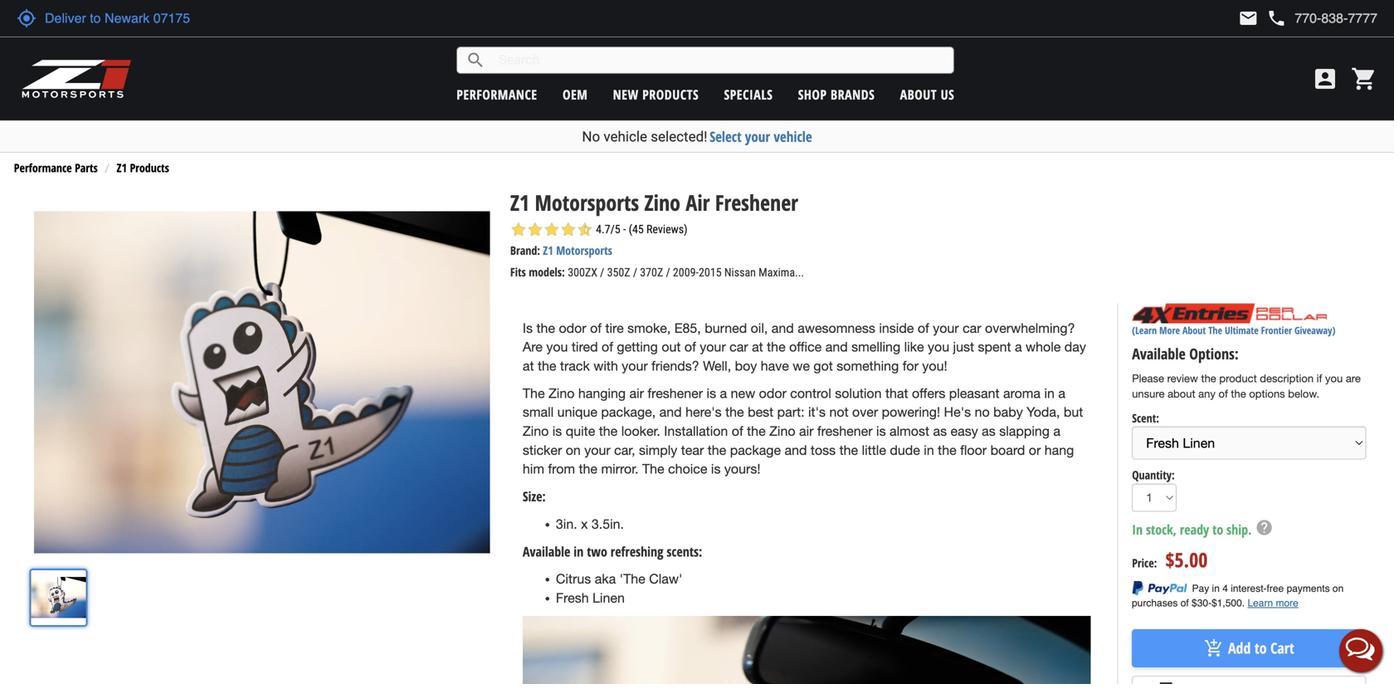 Task type: locate. For each thing, give the bounding box(es) containing it.
as
[[934, 423, 947, 439], [982, 423, 996, 439]]

0 vertical spatial available
[[1133, 344, 1186, 364]]

0 horizontal spatial air
[[630, 386, 644, 401]]

0 horizontal spatial /
[[600, 266, 605, 279]]

1 star from the left
[[511, 221, 527, 238]]

is left the 'quite'
[[553, 423, 562, 439]]

about us link
[[901, 86, 955, 103]]

please
[[1133, 372, 1165, 385]]

like
[[905, 339, 925, 355]]

you right if
[[1326, 372, 1344, 385]]

that
[[886, 386, 909, 401]]

motorsports up star_half
[[535, 188, 639, 217]]

(learn
[[1133, 323, 1158, 337]]

0 vertical spatial air
[[630, 386, 644, 401]]

/ left 350z
[[600, 266, 605, 279]]

z1 left products
[[117, 160, 127, 176]]

1 horizontal spatial the
[[643, 461, 665, 477]]

new left products at the top
[[613, 86, 639, 103]]

he's
[[945, 405, 972, 420]]

new inside the zino hanging air freshener is a new odor control solution that offers pleasant aroma in a small unique package, and here's the best part: it's not over powering! he's no baby yoda, but zino is quite the looker. installation of the zino air freshener is almost as easy as slapping a sticker on your car, simply tear the package and toss the little dude in the floor board or hang him from the mirror. the choice is yours!
[[731, 386, 756, 401]]

you right are in the left of the page
[[547, 339, 568, 355]]

new up best
[[731, 386, 756, 401]]

odor up tired
[[559, 320, 587, 336]]

oil,
[[751, 320, 768, 336]]

2 vertical spatial z1
[[543, 242, 554, 258]]

0 horizontal spatial to
[[1213, 520, 1224, 538]]

is up here's
[[707, 386, 717, 401]]

1 horizontal spatial as
[[982, 423, 996, 439]]

of up package
[[732, 423, 744, 439]]

z1 motorsports zino air freshener star star star star star_half 4.7/5 - (45 reviews) brand: z1 motorsports fits models: 300zx / 350z / 370z / 2009-2015 nissan maxima...
[[511, 188, 805, 280]]

the down product
[[1232, 387, 1247, 400]]

a down overwhelming?
[[1015, 339, 1023, 355]]

of right any at the bottom
[[1219, 387, 1229, 400]]

vehicle down shop
[[774, 127, 813, 146]]

tire
[[606, 320, 624, 336]]

no
[[975, 405, 990, 420]]

your right on
[[585, 442, 611, 458]]

/ right 350z
[[633, 266, 638, 279]]

have
[[761, 358, 789, 374]]

3 star from the left
[[544, 221, 560, 238]]

(learn more about the ultimate frontier giveaway) available options: please review the product description if you are unsure about any of the options below.
[[1133, 323, 1362, 400]]

shop brands
[[799, 86, 875, 103]]

package,
[[602, 405, 656, 420]]

1 horizontal spatial available
[[1133, 344, 1186, 364]]

looker.
[[622, 423, 661, 439]]

you up you!
[[928, 339, 950, 355]]

the left little
[[840, 442, 859, 458]]

over
[[853, 405, 879, 420]]

1 horizontal spatial you
[[928, 339, 950, 355]]

in stock, ready to ship. help
[[1133, 518, 1274, 538]]

to left ship.
[[1213, 520, 1224, 538]]

the up car,
[[599, 423, 618, 439]]

car
[[963, 320, 982, 336], [730, 339, 749, 355]]

0 vertical spatial the
[[1209, 323, 1223, 337]]

oem
[[563, 86, 588, 103]]

Search search field
[[486, 47, 954, 73]]

and left toss
[[785, 442, 807, 458]]

0 horizontal spatial z1
[[117, 160, 127, 176]]

1 horizontal spatial new
[[731, 386, 756, 401]]

1 vertical spatial new
[[731, 386, 756, 401]]

vehicle right no
[[604, 128, 648, 145]]

4.7/5 -
[[596, 223, 626, 236]]

2 star from the left
[[527, 221, 544, 238]]

options:
[[1190, 344, 1239, 364]]

vehicle inside no vehicle selected! select your vehicle
[[604, 128, 648, 145]]

1 horizontal spatial to
[[1255, 638, 1268, 659]]

0 horizontal spatial in
[[574, 542, 584, 560]]

freshener down the friends?
[[648, 386, 703, 401]]

z1 up models:
[[543, 242, 554, 258]]

as down no
[[982, 423, 996, 439]]

ship.
[[1227, 520, 1252, 538]]

about
[[901, 86, 938, 103], [1183, 323, 1207, 337]]

0 horizontal spatial odor
[[559, 320, 587, 336]]

to inside in stock, ready to ship. help
[[1213, 520, 1224, 538]]

is
[[707, 386, 717, 401], [553, 423, 562, 439], [877, 423, 886, 439], [712, 461, 721, 477]]

of up like
[[918, 320, 930, 336]]

2 horizontal spatial z1
[[543, 242, 554, 258]]

products
[[643, 86, 699, 103]]

a up but
[[1059, 386, 1066, 401]]

1 vertical spatial car
[[730, 339, 749, 355]]

1 horizontal spatial vehicle
[[774, 127, 813, 146]]

vehicle
[[774, 127, 813, 146], [604, 128, 648, 145]]

scent:
[[1133, 410, 1160, 426]]

z1 up 'brand:'
[[511, 188, 530, 217]]

2 horizontal spatial the
[[1209, 323, 1223, 337]]

the up small
[[523, 386, 545, 401]]

in right dude
[[924, 442, 935, 458]]

0 horizontal spatial vehicle
[[604, 128, 648, 145]]

zino up unique
[[549, 386, 575, 401]]

2009-
[[673, 266, 699, 279]]

refreshing
[[611, 542, 664, 560]]

something
[[837, 358, 899, 374]]

0 vertical spatial new
[[613, 86, 639, 103]]

0 vertical spatial to
[[1213, 520, 1224, 538]]

on
[[566, 442, 581, 458]]

performance
[[14, 160, 72, 176]]

of inside the zino hanging air freshener is a new odor control solution that offers pleasant aroma in a small unique package, and here's the best part: it's not over powering! he's no baby yoda, but zino is quite the looker. installation of the zino air freshener is almost as easy as slapping a sticker on your car, simply tear the package and toss the little dude in the floor board or hang him from the mirror. the choice is yours!
[[732, 423, 744, 439]]

at down oil, in the right top of the page
[[752, 339, 764, 355]]

available down more
[[1133, 344, 1186, 364]]

about us
[[901, 86, 955, 103]]

is
[[523, 320, 533, 336]]

no vehicle selected! select your vehicle
[[582, 127, 813, 146]]

0 horizontal spatial as
[[934, 423, 947, 439]]

to right add
[[1255, 638, 1268, 659]]

freshener
[[716, 188, 799, 217]]

about left us
[[901, 86, 938, 103]]

0 horizontal spatial new
[[613, 86, 639, 103]]

if
[[1317, 372, 1323, 385]]

available down 3in.
[[523, 542, 571, 560]]

2015
[[699, 266, 722, 279]]

1 horizontal spatial in
[[924, 442, 935, 458]]

or
[[1029, 442, 1041, 458]]

about right more
[[1183, 323, 1207, 337]]

floor
[[961, 442, 987, 458]]

car up the just
[[963, 320, 982, 336]]

2 horizontal spatial you
[[1326, 372, 1344, 385]]

0 vertical spatial z1
[[117, 160, 127, 176]]

'the
[[620, 571, 646, 587]]

1 vertical spatial z1
[[511, 188, 530, 217]]

1 horizontal spatial /
[[633, 266, 638, 279]]

choice
[[668, 461, 708, 477]]

shop
[[799, 86, 827, 103]]

car,
[[615, 442, 636, 458]]

2 vertical spatial in
[[574, 542, 584, 560]]

1 vertical spatial available
[[523, 542, 571, 560]]

of inside (learn more about the ultimate frontier giveaway) available options: please review the product description if you are unsure about any of the options below.
[[1219, 387, 1229, 400]]

1 horizontal spatial at
[[752, 339, 764, 355]]

any
[[1199, 387, 1216, 400]]

hanging
[[579, 386, 626, 401]]

freshener down the not
[[818, 423, 873, 439]]

0 vertical spatial about
[[901, 86, 938, 103]]

selected!
[[651, 128, 708, 145]]

whole
[[1026, 339, 1061, 355]]

the right is
[[537, 320, 555, 336]]

star_half
[[577, 221, 594, 238]]

linen
[[593, 590, 625, 606]]

1 vertical spatial at
[[523, 358, 534, 374]]

3in.
[[556, 516, 578, 532]]

smoke,
[[628, 320, 671, 336]]

1 vertical spatial air
[[800, 423, 814, 439]]

a
[[1015, 339, 1023, 355], [720, 386, 727, 401], [1059, 386, 1066, 401], [1054, 423, 1061, 439]]

air down it's
[[800, 423, 814, 439]]

out
[[662, 339, 681, 355]]

your up well,
[[700, 339, 726, 355]]

1 horizontal spatial odor
[[759, 386, 787, 401]]

odor up best
[[759, 386, 787, 401]]

1 horizontal spatial about
[[1183, 323, 1207, 337]]

0 vertical spatial in
[[1045, 386, 1055, 401]]

the down 'simply'
[[643, 461, 665, 477]]

0 horizontal spatial available
[[523, 542, 571, 560]]

0 vertical spatial odor
[[559, 320, 587, 336]]

to
[[1213, 520, 1224, 538], [1255, 638, 1268, 659]]

brands
[[831, 86, 875, 103]]

add
[[1229, 638, 1252, 659]]

1 / from the left
[[600, 266, 605, 279]]

zino left air
[[645, 188, 681, 217]]

the up options:
[[1209, 323, 1223, 337]]

1 vertical spatial about
[[1183, 323, 1207, 337]]

account_box link
[[1309, 66, 1343, 92]]

and down awesomness
[[826, 339, 848, 355]]

/ right 370z
[[666, 266, 671, 279]]

review
[[1168, 372, 1199, 385]]

getting
[[617, 339, 658, 355]]

motorsports down star_half
[[556, 242, 613, 258]]

the down are in the left of the page
[[538, 358, 557, 374]]

2 vertical spatial the
[[643, 461, 665, 477]]

1 vertical spatial in
[[924, 442, 935, 458]]

1 vertical spatial the
[[523, 386, 545, 401]]

0 horizontal spatial freshener
[[648, 386, 703, 401]]

3 / from the left
[[666, 266, 671, 279]]

at down are in the left of the page
[[523, 358, 534, 374]]

1 vertical spatial odor
[[759, 386, 787, 401]]

are
[[523, 339, 543, 355]]

the inside (learn more about the ultimate frontier giveaway) available options: please review the product description if you are unsure about any of the options below.
[[1209, 323, 1223, 337]]

0 vertical spatial car
[[963, 320, 982, 336]]

in up the yoda,
[[1045, 386, 1055, 401]]

price:
[[1133, 555, 1158, 571]]

2 horizontal spatial in
[[1045, 386, 1055, 401]]

1 vertical spatial to
[[1255, 638, 1268, 659]]

car up 'boy' in the right of the page
[[730, 339, 749, 355]]

as left easy
[[934, 423, 947, 439]]

2 horizontal spatial /
[[666, 266, 671, 279]]

0 horizontal spatial at
[[523, 358, 534, 374]]

air up "package,"
[[630, 386, 644, 401]]

dude
[[890, 442, 921, 458]]

odor inside the zino hanging air freshener is a new odor control solution that offers pleasant aroma in a small unique package, and here's the best part: it's not over powering! he's no baby yoda, but zino is quite the looker. installation of the zino air freshener is almost as easy as slapping a sticker on your car, simply tear the package and toss the little dude in the floor board or hang him from the mirror. the choice is yours!
[[759, 386, 787, 401]]

1 horizontal spatial z1
[[511, 188, 530, 217]]

odor inside is the odor of tire smoke, e85, burned oil, and awesomness inside of your car overwhelming? are you tired of getting out of your car at the office and smelling like you just spent a whole day at the track with your friends? well, boy have we got something for you!
[[559, 320, 587, 336]]

little
[[862, 442, 887, 458]]

baby
[[994, 405, 1024, 420]]

in left two
[[574, 542, 584, 560]]

not
[[830, 405, 849, 420]]

price: $5.00
[[1133, 546, 1208, 573]]

it's
[[809, 405, 826, 420]]

1 vertical spatial freshener
[[818, 423, 873, 439]]

the down on
[[579, 461, 598, 477]]

sticker
[[523, 442, 562, 458]]

0 horizontal spatial about
[[901, 86, 938, 103]]

no
[[582, 128, 600, 145]]



Task type: vqa. For each thing, say whether or not it's contained in the screenshot.
261
no



Task type: describe. For each thing, give the bounding box(es) containing it.
add_shopping_cart add to cart
[[1205, 638, 1295, 659]]

performance link
[[457, 86, 538, 103]]

of right out
[[685, 339, 696, 355]]

frontier
[[1262, 323, 1293, 337]]

0 vertical spatial freshener
[[648, 386, 703, 401]]

350z
[[607, 266, 631, 279]]

two
[[587, 542, 608, 560]]

a up the hang
[[1054, 423, 1061, 439]]

z1 for products
[[117, 160, 127, 176]]

offers
[[913, 386, 946, 401]]

small
[[523, 405, 554, 420]]

giveaway)
[[1295, 323, 1336, 337]]

track
[[560, 358, 590, 374]]

the up package
[[747, 423, 766, 439]]

shopping_cart link
[[1348, 66, 1378, 92]]

2 / from the left
[[633, 266, 638, 279]]

smelling
[[852, 339, 901, 355]]

well,
[[703, 358, 732, 374]]

ready
[[1181, 520, 1210, 538]]

slapping
[[1000, 423, 1050, 439]]

you!
[[923, 358, 948, 374]]

performance parts link
[[14, 160, 98, 176]]

account_box
[[1313, 66, 1339, 92]]

citrus aka 'the claw' fresh linen
[[556, 571, 683, 606]]

powering!
[[882, 405, 941, 420]]

search
[[466, 50, 486, 70]]

board
[[991, 442, 1026, 458]]

awesomness
[[798, 320, 876, 336]]

about inside (learn more about the ultimate frontier giveaway) available options: please review the product description if you are unsure about any of the options below.
[[1183, 323, 1207, 337]]

1 horizontal spatial air
[[800, 423, 814, 439]]

scents:
[[667, 542, 703, 560]]

0 horizontal spatial you
[[547, 339, 568, 355]]

control
[[791, 386, 832, 401]]

products
[[130, 160, 169, 176]]

the up any at the bottom
[[1202, 372, 1217, 385]]

unsure
[[1133, 387, 1165, 400]]

the down easy
[[938, 442, 957, 458]]

z1 for motorsports
[[511, 188, 530, 217]]

us
[[941, 86, 955, 103]]

simply
[[639, 442, 678, 458]]

office
[[790, 339, 822, 355]]

you inside (learn more about the ultimate frontier giveaway) available options: please review the product description if you are unsure about any of the options below.
[[1326, 372, 1344, 385]]

your up the just
[[933, 320, 960, 336]]

2 as from the left
[[982, 423, 996, 439]]

description
[[1261, 372, 1314, 385]]

of up with
[[602, 339, 614, 355]]

e85,
[[675, 320, 701, 336]]

your right select
[[745, 127, 771, 146]]

is up little
[[877, 423, 886, 439]]

is the odor of tire smoke, e85, burned oil, and awesomness inside of your car overwhelming? are you tired of getting out of your car at the office and smelling like you just spent a whole day at the track with your friends? well, boy have we got something for you!
[[523, 320, 1087, 374]]

0 vertical spatial motorsports
[[535, 188, 639, 217]]

tear
[[681, 442, 704, 458]]

here's
[[686, 405, 722, 420]]

new products
[[613, 86, 699, 103]]

available inside (learn more about the ultimate frontier giveaway) available options: please review the product description if you are unsure about any of the options below.
[[1133, 344, 1186, 364]]

aroma
[[1004, 386, 1041, 401]]

a up here's
[[720, 386, 727, 401]]

about
[[1168, 387, 1196, 400]]

your down "getting"
[[622, 358, 648, 374]]

almost
[[890, 423, 930, 439]]

air
[[686, 188, 710, 217]]

performance parts
[[14, 160, 98, 176]]

shopping_cart
[[1352, 66, 1378, 92]]

ultimate
[[1226, 323, 1259, 337]]

select
[[710, 127, 742, 146]]

specials link
[[724, 86, 773, 103]]

size:
[[523, 487, 546, 505]]

inside
[[880, 320, 915, 336]]

z1 motorsports logo image
[[21, 58, 132, 100]]

maxima...
[[759, 266, 805, 279]]

z1 products link
[[117, 160, 169, 176]]

_dsc7739.jpg image
[[523, 616, 1092, 684]]

quantity:
[[1133, 467, 1176, 483]]

0 horizontal spatial car
[[730, 339, 749, 355]]

is left yours! on the bottom of the page
[[712, 461, 721, 477]]

370z
[[640, 266, 664, 279]]

1 horizontal spatial freshener
[[818, 423, 873, 439]]

and up installation
[[660, 405, 682, 420]]

pleasant
[[950, 386, 1000, 401]]

performance
[[457, 86, 538, 103]]

zino down part:
[[770, 423, 796, 439]]

solution
[[835, 386, 882, 401]]

the right 'tear'
[[708, 442, 727, 458]]

toss
[[811, 442, 836, 458]]

mail link
[[1239, 8, 1259, 28]]

claw'
[[649, 571, 683, 587]]

overwhelming?
[[986, 320, 1076, 336]]

best
[[748, 405, 774, 420]]

spent
[[979, 339, 1012, 355]]

zino inside z1 motorsports zino air freshener star star star star star_half 4.7/5 - (45 reviews) brand: z1 motorsports fits models: 300zx / 350z / 370z / 2009-2015 nissan maxima...
[[645, 188, 681, 217]]

unique
[[558, 405, 598, 420]]

new products link
[[613, 86, 699, 103]]

3in. x 3.5in.
[[556, 516, 624, 532]]

oem link
[[563, 86, 588, 103]]

4 star from the left
[[560, 221, 577, 238]]

of left tire
[[590, 320, 602, 336]]

aka
[[595, 571, 616, 587]]

burned
[[705, 320, 747, 336]]

product
[[1220, 372, 1258, 385]]

your inside the zino hanging air freshener is a new odor control solution that offers pleasant aroma in a small unique package, and here's the best part: it's not over powering! he's no baby yoda, but zino is quite the looker. installation of the zino air freshener is almost as easy as slapping a sticker on your car, simply tear the package and toss the little dude in the floor board or hang him from the mirror. the choice is yours!
[[585, 442, 611, 458]]

installation
[[664, 423, 728, 439]]

yoda,
[[1027, 405, 1061, 420]]

z1 products
[[117, 160, 169, 176]]

the up have
[[767, 339, 786, 355]]

easy
[[951, 423, 979, 439]]

1 vertical spatial motorsports
[[556, 242, 613, 258]]

z1 motorsports link
[[543, 242, 613, 258]]

1 horizontal spatial car
[[963, 320, 982, 336]]

specials
[[724, 86, 773, 103]]

1 as from the left
[[934, 423, 947, 439]]

0 horizontal spatial the
[[523, 386, 545, 401]]

options
[[1250, 387, 1286, 400]]

zino down small
[[523, 423, 549, 439]]

the zino hanging air freshener is a new odor control solution that offers pleasant aroma in a small unique package, and here's the best part: it's not over powering! he's no baby yoda, but zino is quite the looker. installation of the zino air freshener is almost as easy as slapping a sticker on your car, simply tear the package and toss the little dude in the floor board or hang him from the mirror. the choice is yours!
[[523, 386, 1084, 477]]

3.5in.
[[592, 516, 624, 532]]

0 vertical spatial at
[[752, 339, 764, 355]]

the left best
[[726, 405, 745, 420]]

and right oil, in the right top of the page
[[772, 320, 794, 336]]

a inside is the odor of tire smoke, e85, burned oil, and awesomness inside of your car overwhelming? are you tired of getting out of your car at the office and smelling like you just spent a whole day at the track with your friends? well, boy have we got something for you!
[[1015, 339, 1023, 355]]

(learn more about the ultimate frontier giveaway) link
[[1133, 323, 1336, 337]]



